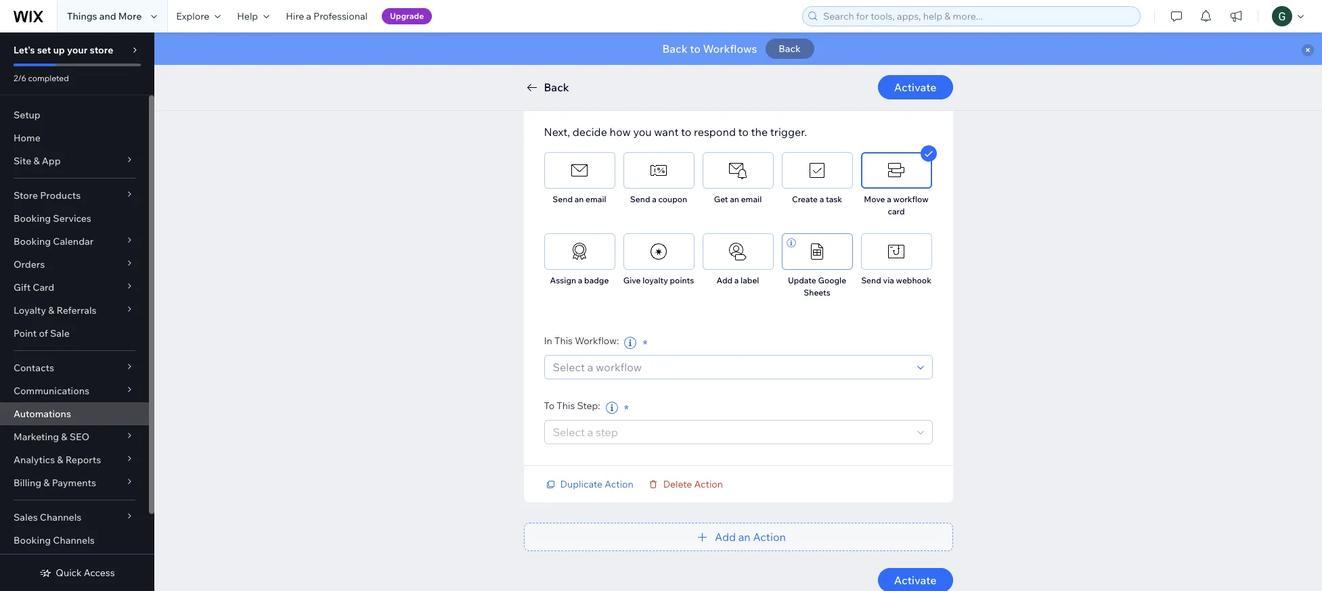 Task type: locate. For each thing, give the bounding box(es) containing it.
workflow inside the move a workflow card
[[893, 194, 928, 204]]

this right to
[[557, 400, 575, 412]]

back
[[662, 42, 688, 56], [779, 43, 801, 55], [544, 81, 569, 94]]

back left "workflows"
[[662, 42, 688, 56]]

billing & payments button
[[0, 472, 149, 495]]

1 horizontal spatial move
[[864, 194, 885, 204]]

action inside action 2 do this: move a workflow card
[[540, 68, 564, 78]]

1 vertical spatial category image
[[807, 242, 827, 262]]

category image up get an email
[[728, 160, 748, 181]]

send left coupon
[[630, 194, 650, 204]]

icon image up give loyalty points
[[648, 242, 669, 262]]

1 vertical spatial add
[[715, 531, 736, 544]]

this for in
[[554, 335, 573, 347]]

analytics & reports
[[14, 454, 101, 466]]

0 horizontal spatial category image
[[648, 160, 669, 181]]

1 email from the left
[[586, 194, 606, 204]]

a
[[306, 10, 311, 22], [611, 80, 617, 93], [652, 194, 656, 204], [820, 194, 824, 204], [887, 194, 891, 204], [578, 276, 582, 286], [734, 276, 739, 286]]

a for move a workflow card
[[887, 194, 891, 204]]

payments
[[52, 477, 96, 489]]

category image
[[728, 160, 748, 181], [886, 242, 906, 262]]

1 activate button from the top
[[878, 75, 953, 100]]

1 booking from the top
[[14, 213, 51, 225]]

the
[[751, 125, 768, 139]]

a right hire
[[306, 10, 311, 22]]

0 vertical spatial move
[[580, 80, 608, 93]]

0 vertical spatial this
[[554, 335, 573, 347]]

marketing & seo button
[[0, 426, 149, 449]]

0 horizontal spatial card
[[667, 80, 690, 93]]

a inside the move a workflow card
[[887, 194, 891, 204]]

Select a workflow field
[[549, 356, 913, 379]]

up
[[53, 44, 65, 56]]

a left label
[[734, 276, 739, 286]]

billing
[[14, 477, 41, 489]]

add
[[717, 276, 732, 286], [715, 531, 736, 544]]

booking up orders
[[14, 236, 51, 248]]

you
[[633, 125, 652, 139]]

to
[[690, 42, 701, 56], [681, 125, 691, 139], [738, 125, 749, 139]]

2 horizontal spatial back
[[779, 43, 801, 55]]

email left send a coupon
[[586, 194, 606, 204]]

email right get
[[741, 194, 762, 204]]

* right step:
[[624, 402, 629, 418]]

category image
[[648, 160, 669, 181], [807, 242, 827, 262]]

move right the task
[[864, 194, 885, 204]]

decide
[[573, 125, 607, 139]]

add down 'delete action'
[[715, 531, 736, 544]]

add left label
[[717, 276, 732, 286]]

1 horizontal spatial send
[[630, 194, 650, 204]]

channels up booking channels
[[40, 512, 81, 524]]

site & app
[[14, 155, 61, 167]]

marketing
[[14, 431, 59, 443]]

1 vertical spatial channels
[[53, 535, 95, 547]]

a for send a coupon
[[652, 194, 656, 204]]

completed
[[28, 73, 69, 83]]

workflow:
[[575, 335, 619, 347]]

upgrade
[[390, 11, 424, 21]]

0 horizontal spatial move
[[580, 80, 608, 93]]

things and more
[[67, 10, 142, 22]]

2 booking from the top
[[14, 236, 51, 248]]

automations link
[[0, 403, 149, 426]]

activate button
[[878, 75, 953, 100], [878, 569, 953, 592]]

1 vertical spatial activate button
[[878, 569, 953, 592]]

booking inside popup button
[[14, 236, 51, 248]]

1 vertical spatial *
[[624, 402, 629, 418]]

back button right "workflows"
[[765, 39, 814, 59]]

1 vertical spatial move
[[864, 194, 885, 204]]

delete
[[663, 479, 692, 491]]

site
[[14, 155, 31, 167]]

icon image up the move a workflow card
[[886, 160, 906, 181]]

add inside button
[[715, 531, 736, 544]]

help
[[237, 10, 258, 22]]

1 horizontal spatial category image
[[886, 242, 906, 262]]

1 horizontal spatial 2
[[566, 68, 571, 78]]

booking for booking services
[[14, 213, 51, 225]]

to left the
[[738, 125, 749, 139]]

help button
[[229, 0, 278, 32]]

this right 'in'
[[554, 335, 573, 347]]

0 vertical spatial workflow
[[619, 80, 665, 93]]

booking down "sales" on the left
[[14, 535, 51, 547]]

1 vertical spatial category image
[[886, 242, 906, 262]]

referrals
[[57, 305, 97, 317]]

0 vertical spatial *
[[643, 337, 648, 353]]

a right the task
[[887, 194, 891, 204]]

2 up this:
[[566, 68, 571, 78]]

icon image
[[569, 160, 590, 181], [807, 160, 827, 181], [886, 160, 906, 181], [569, 242, 590, 262], [648, 242, 669, 262], [728, 242, 748, 262]]

back to workflows
[[662, 42, 757, 56]]

a for hire a professional
[[306, 10, 311, 22]]

icon image for points
[[648, 242, 669, 262]]

category image up the send via webhook
[[886, 242, 906, 262]]

0 horizontal spatial category image
[[728, 160, 748, 181]]

0 horizontal spatial back
[[544, 81, 569, 94]]

move
[[580, 80, 608, 93], [864, 194, 885, 204]]

& right the loyalty
[[48, 305, 54, 317]]

a for create a task
[[820, 194, 824, 204]]

& for billing
[[44, 477, 50, 489]]

and
[[99, 10, 116, 22]]

icon image up assign a badge
[[569, 242, 590, 262]]

category image for google
[[807, 242, 827, 262]]

respond
[[694, 125, 736, 139]]

add for add an action
[[715, 531, 736, 544]]

booking calendar button
[[0, 230, 149, 253]]

1 horizontal spatial *
[[643, 337, 648, 353]]

sales channels
[[14, 512, 81, 524]]

set
[[37, 44, 51, 56]]

& right the billing on the left bottom of the page
[[44, 477, 50, 489]]

let's set up your store
[[14, 44, 113, 56]]

close
[[895, 74, 920, 87]]

1 horizontal spatial email
[[741, 194, 762, 204]]

back right "workflows"
[[779, 43, 801, 55]]

setup link
[[0, 104, 149, 127]]

step:
[[577, 400, 600, 412]]

more
[[118, 10, 142, 22]]

gift card button
[[0, 276, 149, 299]]

services
[[53, 213, 91, 225]]

* for workflow:
[[643, 337, 648, 353]]

Search for tools, apps, help & more... field
[[819, 7, 1136, 26]]

2 left do
[[499, 72, 504, 85]]

send via webhook
[[861, 276, 931, 286]]

1 horizontal spatial card
[[888, 206, 905, 217]]

0 vertical spatial channels
[[40, 512, 81, 524]]

booking calendar
[[14, 236, 94, 248]]

of
[[39, 328, 48, 340]]

& right the site
[[33, 155, 40, 167]]

to this step:
[[544, 400, 600, 412]]

email for send an email
[[586, 194, 606, 204]]

2 email from the left
[[741, 194, 762, 204]]

0 vertical spatial category image
[[648, 160, 669, 181]]

1 horizontal spatial back button
[[765, 39, 814, 59]]

0 vertical spatial booking
[[14, 213, 51, 225]]

1 horizontal spatial category image
[[807, 242, 827, 262]]

analytics & reports button
[[0, 449, 149, 472]]

back button up next,
[[524, 79, 569, 95]]

delete action
[[663, 479, 723, 491]]

1 horizontal spatial workflow
[[893, 194, 928, 204]]

loyalty & referrals
[[14, 305, 97, 317]]

back up next,
[[544, 81, 569, 94]]

category image up update
[[807, 242, 827, 262]]

activate
[[894, 81, 937, 94], [894, 574, 937, 588]]

an for send
[[574, 194, 584, 204]]

point
[[14, 328, 37, 340]]

card inside the move a workflow card
[[888, 206, 905, 217]]

icon image up create a task
[[807, 160, 827, 181]]

an inside button
[[738, 531, 751, 544]]

2 vertical spatial booking
[[14, 535, 51, 547]]

0 horizontal spatial send
[[553, 194, 573, 204]]

1 vertical spatial booking
[[14, 236, 51, 248]]

2 horizontal spatial send
[[861, 276, 881, 286]]

1 vertical spatial activate
[[894, 574, 937, 588]]

store products
[[14, 190, 81, 202]]

channels inside dropdown button
[[40, 512, 81, 524]]

2
[[566, 68, 571, 78], [499, 72, 504, 85]]

hire a professional
[[286, 10, 368, 22]]

0 horizontal spatial workflow
[[619, 80, 665, 93]]

0 vertical spatial back button
[[765, 39, 814, 59]]

0 vertical spatial category image
[[728, 160, 748, 181]]

0 vertical spatial add
[[717, 276, 732, 286]]

category image for an
[[728, 160, 748, 181]]

1 vertical spatial this
[[557, 400, 575, 412]]

a inside action 2 do this: move a workflow card
[[611, 80, 617, 93]]

loyalty
[[643, 276, 668, 286]]

2/6 completed
[[14, 73, 69, 83]]

send down next,
[[553, 194, 573, 204]]

how
[[610, 125, 631, 139]]

send left via
[[861, 276, 881, 286]]

1 vertical spatial workflow
[[893, 194, 928, 204]]

move right this:
[[580, 80, 608, 93]]

setup
[[14, 109, 40, 121]]

3 booking from the top
[[14, 535, 51, 547]]

booking
[[14, 213, 51, 225], [14, 236, 51, 248], [14, 535, 51, 547]]

badge
[[584, 276, 609, 286]]

category image up send a coupon
[[648, 160, 669, 181]]

& left seo
[[61, 431, 67, 443]]

create
[[792, 194, 818, 204]]

move inside the move a workflow card
[[864, 194, 885, 204]]

1 vertical spatial back button
[[524, 79, 569, 95]]

send a coupon
[[630, 194, 687, 204]]

card inside action 2 do this: move a workflow card
[[667, 80, 690, 93]]

a left coupon
[[652, 194, 656, 204]]

this
[[554, 335, 573, 347], [557, 400, 575, 412]]

a up how
[[611, 80, 617, 93]]

email
[[586, 194, 606, 204], [741, 194, 762, 204]]

0 vertical spatial card
[[667, 80, 690, 93]]

point of sale
[[14, 328, 70, 340]]

&
[[33, 155, 40, 167], [48, 305, 54, 317], [61, 431, 67, 443], [57, 454, 63, 466], [44, 477, 50, 489]]

1 vertical spatial card
[[888, 206, 905, 217]]

back button inside alert
[[765, 39, 814, 59]]

a left badge
[[578, 276, 582, 286]]

0 vertical spatial activate
[[894, 81, 937, 94]]

send for send via webhook
[[861, 276, 881, 286]]

to left "workflows"
[[690, 42, 701, 56]]

email for get an email
[[741, 194, 762, 204]]

0 vertical spatial activate button
[[878, 75, 953, 100]]

access
[[84, 567, 115, 579]]

* for step:
[[624, 402, 629, 418]]

0 horizontal spatial *
[[624, 402, 629, 418]]

booking down store
[[14, 213, 51, 225]]

icon image up send an email
[[569, 160, 590, 181]]

channels down sales channels dropdown button
[[53, 535, 95, 547]]

workflows
[[703, 42, 757, 56]]

let's
[[14, 44, 35, 56]]

back button
[[765, 39, 814, 59], [524, 79, 569, 95]]

* right workflow:
[[643, 337, 648, 353]]

an
[[574, 194, 584, 204], [730, 194, 739, 204], [738, 531, 751, 544]]

a left the task
[[820, 194, 824, 204]]

& left reports
[[57, 454, 63, 466]]

0 horizontal spatial email
[[586, 194, 606, 204]]



Task type: vqa. For each thing, say whether or not it's contained in the screenshot.
5th The In Stock from the bottom of the page
no



Task type: describe. For each thing, give the bounding box(es) containing it.
gift card
[[14, 282, 54, 294]]

to right the want
[[681, 125, 691, 139]]

icon image up add a label
[[728, 242, 748, 262]]

do
[[540, 80, 554, 93]]

sidebar element
[[0, 32, 154, 592]]

update
[[788, 276, 816, 286]]

marketing & seo
[[14, 431, 89, 443]]

an for add
[[738, 531, 751, 544]]

to inside alert
[[690, 42, 701, 56]]

quick access button
[[39, 567, 115, 579]]

booking channels link
[[0, 529, 149, 552]]

send for send a coupon
[[630, 194, 650, 204]]

& for analytics
[[57, 454, 63, 466]]

store products button
[[0, 184, 149, 207]]

products
[[40, 190, 81, 202]]

to
[[544, 400, 555, 412]]

back to workflows alert
[[154, 32, 1322, 65]]

2 inside action 2 do this: move a workflow card
[[566, 68, 571, 78]]

webhook
[[896, 276, 931, 286]]

duplicate action button
[[544, 479, 633, 491]]

channels for booking channels
[[53, 535, 95, 547]]

create a task
[[792, 194, 842, 204]]

orders button
[[0, 253, 149, 276]]

next, decide how you want to respond to the trigger.
[[544, 125, 807, 139]]

loyalty & referrals button
[[0, 299, 149, 322]]

add for add a label
[[717, 276, 732, 286]]

sheets
[[804, 288, 830, 298]]

gift
[[14, 282, 31, 294]]

category image for via
[[886, 242, 906, 262]]

assign a badge
[[550, 276, 609, 286]]

0 horizontal spatial back button
[[524, 79, 569, 95]]

give
[[623, 276, 641, 286]]

this for to
[[557, 400, 575, 412]]

close button
[[895, 74, 937, 87]]

add a label
[[717, 276, 759, 286]]

1 activate from the top
[[894, 81, 937, 94]]

Select a step field
[[549, 421, 913, 444]]

add an action
[[715, 531, 786, 544]]

home
[[14, 132, 40, 144]]

an for get
[[730, 194, 739, 204]]

booking for booking channels
[[14, 535, 51, 547]]

2 activate from the top
[[894, 574, 937, 588]]

2/6
[[14, 73, 26, 83]]

things
[[67, 10, 97, 22]]

sales
[[14, 512, 38, 524]]

move a workflow card
[[864, 194, 928, 217]]

a for assign a badge
[[578, 276, 582, 286]]

home link
[[0, 127, 149, 150]]

move inside action 2 do this: move a workflow card
[[580, 80, 608, 93]]

& for marketing
[[61, 431, 67, 443]]

a for add a label
[[734, 276, 739, 286]]

billing & payments
[[14, 477, 96, 489]]

icon image for workflow
[[886, 160, 906, 181]]

professional
[[313, 10, 368, 22]]

icon image for email
[[569, 160, 590, 181]]

via
[[883, 276, 894, 286]]

reports
[[65, 454, 101, 466]]

points
[[670, 276, 694, 286]]

get
[[714, 194, 728, 204]]

app
[[42, 155, 61, 167]]

channels for sales channels
[[40, 512, 81, 524]]

loyalty
[[14, 305, 46, 317]]

store
[[14, 190, 38, 202]]

task
[[826, 194, 842, 204]]

& for loyalty
[[48, 305, 54, 317]]

coupon
[[658, 194, 687, 204]]

hire a professional link
[[278, 0, 376, 32]]

icon image for badge
[[569, 242, 590, 262]]

icon image for task
[[807, 160, 827, 181]]

give loyalty points
[[623, 276, 694, 286]]

site & app button
[[0, 150, 149, 173]]

2 activate button from the top
[[878, 569, 953, 592]]

action 2 do this: move a workflow card
[[540, 68, 690, 93]]

send an email
[[553, 194, 606, 204]]

workflow inside action 2 do this: move a workflow card
[[619, 80, 665, 93]]

want
[[654, 125, 679, 139]]

sale
[[50, 328, 70, 340]]

explore
[[176, 10, 209, 22]]

delete action button
[[647, 479, 723, 491]]

point of sale link
[[0, 322, 149, 345]]

in
[[544, 335, 552, 347]]

0 horizontal spatial 2
[[499, 72, 504, 85]]

quick access
[[56, 567, 115, 579]]

trigger.
[[770, 125, 807, 139]]

category image for a
[[648, 160, 669, 181]]

seo
[[70, 431, 89, 443]]

hire
[[286, 10, 304, 22]]

booking services
[[14, 213, 91, 225]]

booking for booking calendar
[[14, 236, 51, 248]]

quick
[[56, 567, 82, 579]]

this:
[[557, 80, 578, 93]]

duplicate
[[560, 479, 603, 491]]

assign
[[550, 276, 576, 286]]

store
[[90, 44, 113, 56]]

send for send an email
[[553, 194, 573, 204]]

1 horizontal spatial back
[[662, 42, 688, 56]]

communications button
[[0, 380, 149, 403]]

upgrade button
[[382, 8, 432, 24]]

card
[[33, 282, 54, 294]]

google
[[818, 276, 846, 286]]

& for site
[[33, 155, 40, 167]]

orders
[[14, 259, 45, 271]]

duplicate action
[[560, 479, 633, 491]]

action inside button
[[753, 531, 786, 544]]

contacts button
[[0, 357, 149, 380]]



